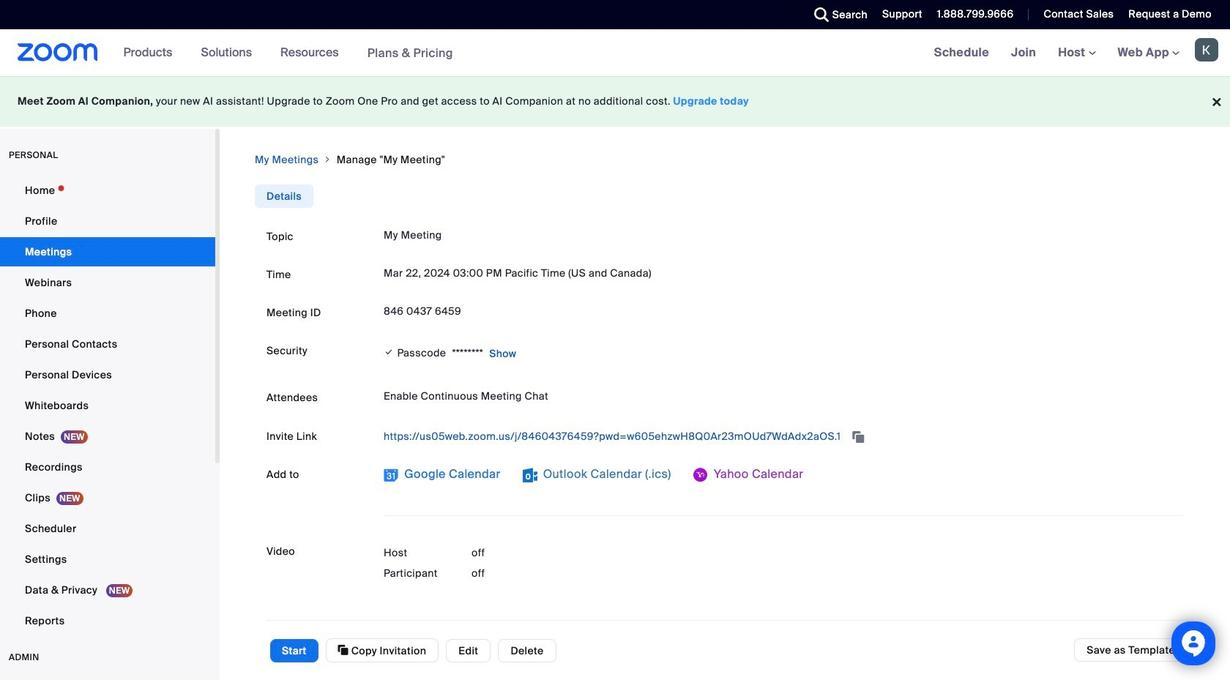 Task type: vqa. For each thing, say whether or not it's contained in the screenshot.
Zoom Logo
yes



Task type: describe. For each thing, give the bounding box(es) containing it.
add to google calendar image
[[384, 468, 398, 483]]

product information navigation
[[112, 29, 464, 77]]

add to outlook calendar (.ics) image
[[523, 468, 537, 483]]

copy image
[[338, 644, 349, 657]]

manage my meeting tab control tab list
[[255, 185, 313, 208]]

profile picture image
[[1195, 38, 1219, 62]]



Task type: locate. For each thing, give the bounding box(es) containing it.
application
[[384, 425, 1183, 448]]

tab
[[255, 185, 313, 208]]

add to yahoo calendar image
[[693, 468, 708, 483]]

zoom logo image
[[18, 43, 98, 62]]

banner
[[0, 29, 1230, 77]]

right image
[[323, 152, 332, 167]]

manage my meeting navigation
[[255, 152, 1195, 167]]

meetings navigation
[[923, 29, 1230, 77]]

checked image
[[384, 345, 394, 359]]

footer
[[0, 76, 1230, 127]]

personal menu menu
[[0, 176, 215, 637]]



